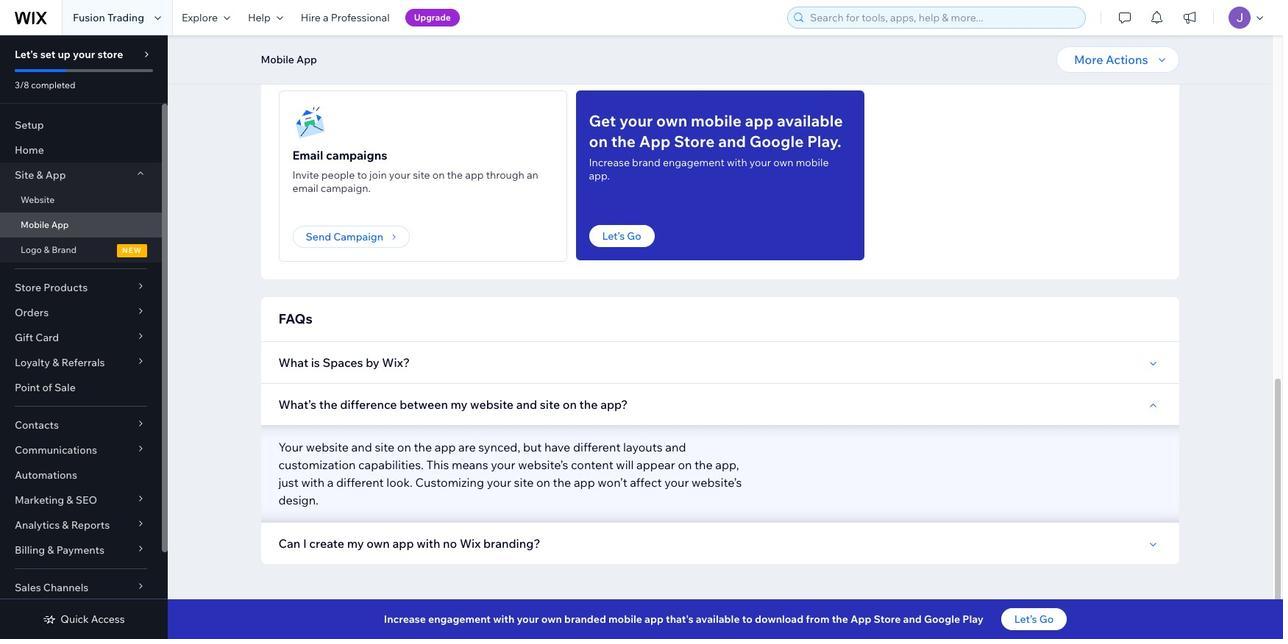 Task type: describe. For each thing, give the bounding box(es) containing it.
through
[[486, 169, 525, 182]]

hire
[[301, 11, 321, 24]]

people
[[321, 169, 355, 182]]

create
[[309, 536, 344, 551]]

sales channels button
[[0, 575, 162, 600]]

access
[[91, 613, 125, 626]]

app.
[[589, 169, 610, 182]]

get your own mobile app available on the app store and google play. increase brand engagement with your own mobile app.
[[589, 111, 843, 182]]

actions
[[1106, 52, 1148, 67]]

mobile app for mobile app link at the left of the page
[[21, 219, 69, 230]]

professional
[[331, 11, 390, 24]]

marketing & seo
[[15, 494, 97, 507]]

branding?
[[483, 536, 541, 551]]

site down but
[[514, 475, 534, 490]]

1 horizontal spatial website
[[470, 397, 514, 412]]

on up capabilities.
[[397, 440, 411, 455]]

site
[[15, 169, 34, 182]]

campaign
[[333, 230, 383, 244]]

will
[[616, 458, 634, 472]]

mobile app button
[[253, 49, 324, 71]]

seo
[[76, 494, 97, 507]]

your
[[279, 440, 303, 455]]

invite
[[292, 169, 319, 182]]

can
[[279, 536, 300, 551]]

quick access
[[61, 613, 125, 626]]

app inside dropdown button
[[45, 169, 66, 182]]

site & app button
[[0, 163, 162, 188]]

mobile app for mobile app button
[[261, 53, 317, 66]]

email
[[292, 182, 318, 195]]

website
[[21, 194, 55, 205]]

wix?
[[382, 355, 410, 370]]

help
[[248, 11, 271, 24]]

0 vertical spatial mobile
[[691, 111, 742, 130]]

app inside 'email campaigns invite people to join your site on the app through an email campaign.'
[[465, 169, 484, 182]]

marketing
[[15, 494, 64, 507]]

affect
[[630, 475, 662, 490]]

automations
[[15, 469, 77, 482]]

1 vertical spatial to
[[742, 613, 753, 626]]

have
[[544, 440, 570, 455]]

with inside get your own mobile app available on the app store and google play. increase brand engagement with your own mobile app.
[[727, 156, 747, 169]]

capabilities.
[[358, 458, 424, 472]]

more actions button
[[1057, 46, 1179, 73]]

an
[[527, 169, 539, 182]]

logo
[[21, 244, 42, 255]]

communications button
[[0, 438, 162, 463]]

0 horizontal spatial my
[[347, 536, 364, 551]]

& for analytics
[[62, 519, 69, 532]]

Search for tools, apps, help & more... field
[[806, 7, 1081, 28]]

referrals
[[61, 356, 105, 369]]

increase engagement with your own branded mobile app that's available to download from the app store and google play
[[384, 613, 984, 626]]

let's
[[15, 48, 38, 61]]

mobile for mobile app button
[[261, 53, 294, 66]]

analytics
[[15, 519, 60, 532]]

the right what's at the left bottom
[[319, 397, 338, 412]]

fusion
[[73, 11, 105, 24]]

enable search
[[306, 50, 375, 63]]

the left app, on the bottom right of page
[[695, 458, 713, 472]]

no
[[443, 536, 457, 551]]

on right appear
[[678, 458, 692, 472]]

orders button
[[0, 300, 162, 325]]

what's
[[279, 397, 317, 412]]

app?
[[601, 397, 628, 412]]

& for marketing
[[66, 494, 73, 507]]

by
[[366, 355, 379, 370]]

send campaign
[[306, 230, 383, 244]]

go for topmost let's go button
[[627, 230, 641, 243]]

get
[[589, 111, 616, 130]]

brand
[[632, 156, 661, 169]]

upgrade button
[[405, 9, 460, 26]]

google inside get your own mobile app available on the app store and google play. increase brand engagement with your own mobile app.
[[750, 132, 804, 151]]

engagement inside get your own mobile app available on the app store and google play. increase brand engagement with your own mobile app.
[[663, 156, 725, 169]]

the up this
[[414, 440, 432, 455]]

automations link
[[0, 463, 162, 488]]

send campaign button
[[292, 226, 410, 248]]

card
[[36, 331, 59, 344]]

is
[[311, 355, 320, 370]]

email
[[292, 148, 323, 163]]

app inside button
[[297, 53, 317, 66]]

up
[[58, 48, 71, 61]]

& for site
[[36, 169, 43, 182]]

won't
[[598, 475, 627, 490]]

means
[[452, 458, 488, 472]]

& for logo
[[44, 244, 50, 255]]

site up capabilities.
[[375, 440, 395, 455]]

website inside your website and site on the app are synced, but have different layouts and customization capabilities. this means your website's content will appear on the app, just with a different look. customizing your site on the app won't affect your website's design.
[[306, 440, 349, 455]]

point
[[15, 381, 40, 394]]

mobile for mobile app link at the left of the page
[[21, 219, 49, 230]]

1 horizontal spatial google
[[924, 613, 960, 626]]

sidebar element
[[0, 35, 168, 639]]

1 vertical spatial available
[[696, 613, 740, 626]]

explore
[[182, 11, 218, 24]]

customizing
[[415, 475, 484, 490]]

sale
[[54, 381, 76, 394]]

send
[[306, 230, 331, 244]]

increase inside get your own mobile app available on the app store and google play. increase brand engagement with your own mobile app.
[[589, 156, 630, 169]]

2 vertical spatial mobile
[[609, 613, 642, 626]]



Task type: locate. For each thing, give the bounding box(es) containing it.
& right loyalty
[[52, 356, 59, 369]]

setup
[[15, 118, 44, 132]]

hire a professional link
[[292, 0, 399, 35]]

quick
[[61, 613, 89, 626]]

what
[[279, 355, 308, 370]]

different up "content"
[[573, 440, 621, 455]]

let's go for topmost let's go button
[[602, 230, 641, 243]]

1 horizontal spatial go
[[1039, 613, 1054, 626]]

this
[[426, 458, 449, 472]]

0 vertical spatial google
[[750, 132, 804, 151]]

0 horizontal spatial different
[[336, 475, 384, 490]]

with inside your website and site on the app are synced, but have different layouts and customization capabilities. this means your website's content will appear on the app, just with a different look. customizing your site on the app won't affect your website's design.
[[301, 475, 325, 490]]

0 vertical spatial my
[[451, 397, 468, 412]]

0 vertical spatial let's go button
[[589, 225, 655, 247]]

hire a professional
[[301, 11, 390, 24]]

loyalty
[[15, 356, 50, 369]]

0 vertical spatial engagement
[[663, 156, 725, 169]]

mobile app inside the sidebar element
[[21, 219, 69, 230]]

0 vertical spatial website
[[470, 397, 514, 412]]

site inside 'email campaigns invite people to join your site on the app through an email campaign.'
[[413, 169, 430, 182]]

and inside get your own mobile app available on the app store and google play. increase brand engagement with your own mobile app.
[[718, 132, 746, 151]]

on up have
[[563, 397, 577, 412]]

point of sale
[[15, 381, 76, 394]]

1 vertical spatial let's go
[[1015, 613, 1054, 626]]

help button
[[239, 0, 292, 35]]

store
[[674, 132, 715, 151], [15, 281, 41, 294], [874, 613, 901, 626]]

let's go button down app.
[[589, 225, 655, 247]]

store inside get your own mobile app available on the app store and google play. increase brand engagement with your own mobile app.
[[674, 132, 715, 151]]

let's go down app.
[[602, 230, 641, 243]]

let's go
[[602, 230, 641, 243], [1015, 613, 1054, 626]]

to
[[357, 169, 367, 182], [742, 613, 753, 626]]

app inside get your own mobile app available on the app store and google play. increase brand engagement with your own mobile app.
[[745, 111, 774, 130]]

& left seo
[[66, 494, 73, 507]]

& left reports
[[62, 519, 69, 532]]

website's down but
[[518, 458, 568, 472]]

design.
[[279, 493, 319, 508]]

mobile app up logo & brand
[[21, 219, 69, 230]]

are
[[458, 440, 476, 455]]

1 horizontal spatial let's go
[[1015, 613, 1054, 626]]

& for billing
[[47, 544, 54, 557]]

app inside get your own mobile app available on the app store and google play. increase brand engagement with your own mobile app.
[[639, 132, 671, 151]]

sales channels
[[15, 581, 89, 595]]

0 horizontal spatial website's
[[518, 458, 568, 472]]

the down "content"
[[553, 475, 571, 490]]

store inside 'popup button'
[[15, 281, 41, 294]]

mobile app inside button
[[261, 53, 317, 66]]

google left play.
[[750, 132, 804, 151]]

0 horizontal spatial google
[[750, 132, 804, 151]]

on inside get your own mobile app available on the app store and google play. increase brand engagement with your own mobile app.
[[589, 132, 608, 151]]

customization
[[279, 458, 356, 472]]

appear
[[637, 458, 675, 472]]

a inside your website and site on the app are synced, but have different layouts and customization capabilities. this means your website's content will appear on the app, just with a different look. customizing your site on the app won't affect your website's design.
[[327, 475, 334, 490]]

your inside the sidebar element
[[73, 48, 95, 61]]

email campaigns heading
[[292, 146, 387, 164]]

0 vertical spatial available
[[777, 111, 843, 130]]

0 horizontal spatial store
[[15, 281, 41, 294]]

2 horizontal spatial store
[[874, 613, 901, 626]]

1 horizontal spatial website's
[[692, 475, 742, 490]]

a right hire at the top left of page
[[323, 11, 329, 24]]

marketing & seo button
[[0, 488, 162, 513]]

1 vertical spatial website's
[[692, 475, 742, 490]]

enable search button
[[292, 46, 402, 68]]

the inside get your own mobile app available on the app store and google play. increase brand engagement with your own mobile app.
[[611, 132, 636, 151]]

1 vertical spatial a
[[327, 475, 334, 490]]

site right join
[[413, 169, 430, 182]]

1 horizontal spatial different
[[573, 440, 621, 455]]

1 horizontal spatial increase
[[589, 156, 630, 169]]

billing & payments
[[15, 544, 104, 557]]

1 horizontal spatial let's
[[1015, 613, 1037, 626]]

store products button
[[0, 275, 162, 300]]

on down get
[[589, 132, 608, 151]]

mobile app down hire at the top left of page
[[261, 53, 317, 66]]

0 vertical spatial go
[[627, 230, 641, 243]]

channels
[[43, 581, 89, 595]]

1 vertical spatial let's go button
[[1001, 609, 1067, 631]]

0 horizontal spatial increase
[[384, 613, 426, 626]]

the inside 'email campaigns invite people to join your site on the app through an email campaign.'
[[447, 169, 463, 182]]

site up have
[[540, 397, 560, 412]]

1 vertical spatial mobile app
[[21, 219, 69, 230]]

1 vertical spatial go
[[1039, 613, 1054, 626]]

the down get
[[611, 132, 636, 151]]

site
[[413, 169, 430, 182], [540, 397, 560, 412], [375, 440, 395, 455], [514, 475, 534, 490]]

play.
[[807, 132, 842, 151]]

new
[[122, 246, 142, 255]]

loyalty & referrals
[[15, 356, 105, 369]]

1 horizontal spatial available
[[777, 111, 843, 130]]

0 vertical spatial different
[[573, 440, 621, 455]]

available right that's at the bottom right of the page
[[696, 613, 740, 626]]

2 vertical spatial store
[[874, 613, 901, 626]]

app
[[297, 53, 317, 66], [639, 132, 671, 151], [45, 169, 66, 182], [51, 219, 69, 230], [851, 613, 871, 626]]

let's go right "play" on the bottom right
[[1015, 613, 1054, 626]]

google left "play" on the bottom right
[[924, 613, 960, 626]]

my right 'between'
[[451, 397, 468, 412]]

just
[[279, 475, 299, 490]]

1 vertical spatial mobile
[[21, 219, 49, 230]]

can i create my own app with no wix branding?
[[279, 536, 541, 551]]

join
[[369, 169, 387, 182]]

1 vertical spatial website
[[306, 440, 349, 455]]

with
[[727, 156, 747, 169], [301, 475, 325, 490], [417, 536, 440, 551], [493, 613, 515, 626]]

0 vertical spatial to
[[357, 169, 367, 182]]

& inside dropdown button
[[36, 169, 43, 182]]

0 horizontal spatial engagement
[[428, 613, 491, 626]]

1 horizontal spatial to
[[742, 613, 753, 626]]

to left download
[[742, 613, 753, 626]]

that's
[[666, 613, 694, 626]]

the left through on the top of page
[[447, 169, 463, 182]]

0 horizontal spatial mobile app
[[21, 219, 69, 230]]

website up synced,
[[470, 397, 514, 412]]

1 horizontal spatial mobile
[[261, 53, 294, 66]]

2 horizontal spatial mobile
[[796, 156, 829, 169]]

3/8
[[15, 79, 29, 91]]

look.
[[386, 475, 413, 490]]

i
[[303, 536, 307, 551]]

set
[[40, 48, 55, 61]]

mobile inside the sidebar element
[[21, 219, 49, 230]]

0 horizontal spatial go
[[627, 230, 641, 243]]

0 horizontal spatial website
[[306, 440, 349, 455]]

1 vertical spatial different
[[336, 475, 384, 490]]

0 vertical spatial website's
[[518, 458, 568, 472]]

on right join
[[432, 169, 445, 182]]

search
[[341, 50, 375, 63]]

brand
[[52, 244, 77, 255]]

0 vertical spatial let's
[[602, 230, 625, 243]]

content
[[571, 458, 613, 472]]

1 vertical spatial engagement
[[428, 613, 491, 626]]

0 vertical spatial increase
[[589, 156, 630, 169]]

available inside get your own mobile app available on the app store and google play. increase brand engagement with your own mobile app.
[[777, 111, 843, 130]]

what is spaces by wix?
[[279, 355, 410, 370]]

& right logo
[[44, 244, 50, 255]]

products
[[44, 281, 88, 294]]

let's go for let's go button to the bottom
[[1015, 613, 1054, 626]]

0 vertical spatial let's go
[[602, 230, 641, 243]]

let's right "play" on the bottom right
[[1015, 613, 1037, 626]]

spaces
[[323, 355, 363, 370]]

the right the from on the bottom of the page
[[832, 613, 848, 626]]

different
[[573, 440, 621, 455], [336, 475, 384, 490]]

0 horizontal spatial available
[[696, 613, 740, 626]]

but
[[523, 440, 542, 455]]

on down but
[[536, 475, 550, 490]]

gift card button
[[0, 325, 162, 350]]

site & app
[[15, 169, 66, 182]]

& for loyalty
[[52, 356, 59, 369]]

available up play.
[[777, 111, 843, 130]]

a down customization
[[327, 475, 334, 490]]

contacts
[[15, 419, 59, 432]]

the left app?
[[579, 397, 598, 412]]

mobile app
[[261, 53, 317, 66], [21, 219, 69, 230]]

1 vertical spatial mobile
[[796, 156, 829, 169]]

from
[[806, 613, 830, 626]]

faqs
[[279, 311, 313, 327]]

your website and site on the app are synced, but have different layouts and customization capabilities. this means your website's content will appear on the app, just with a different look. customizing your site on the app won't affect your website's design.
[[279, 440, 742, 508]]

0 horizontal spatial mobile
[[21, 219, 49, 230]]

play
[[963, 613, 984, 626]]

gift
[[15, 331, 33, 344]]

enable
[[306, 50, 339, 63]]

1 horizontal spatial my
[[451, 397, 468, 412]]

mobile down website
[[21, 219, 49, 230]]

campaign.
[[321, 182, 371, 195]]

setup link
[[0, 113, 162, 138]]

1 vertical spatial let's
[[1015, 613, 1037, 626]]

0 horizontal spatial to
[[357, 169, 367, 182]]

website link
[[0, 188, 162, 213]]

& inside popup button
[[66, 494, 73, 507]]

1 horizontal spatial mobile app
[[261, 53, 317, 66]]

& right billing
[[47, 544, 54, 557]]

my right create
[[347, 536, 364, 551]]

my
[[451, 397, 468, 412], [347, 536, 364, 551]]

1 horizontal spatial store
[[674, 132, 715, 151]]

go for let's go button to the bottom
[[1039, 613, 1054, 626]]

1 vertical spatial google
[[924, 613, 960, 626]]

upgrade
[[414, 12, 451, 23]]

1 vertical spatial store
[[15, 281, 41, 294]]

1 horizontal spatial engagement
[[663, 156, 725, 169]]

branded
[[564, 613, 606, 626]]

1 horizontal spatial let's go button
[[1001, 609, 1067, 631]]

point of sale link
[[0, 375, 162, 400]]

to left join
[[357, 169, 367, 182]]

0 horizontal spatial let's
[[602, 230, 625, 243]]

synced,
[[478, 440, 520, 455]]

billing
[[15, 544, 45, 557]]

0 vertical spatial mobile
[[261, 53, 294, 66]]

1 vertical spatial increase
[[384, 613, 426, 626]]

mobile down "help" button
[[261, 53, 294, 66]]

campaigns
[[326, 148, 387, 163]]

website up customization
[[306, 440, 349, 455]]

more actions
[[1074, 52, 1148, 67]]

home link
[[0, 138, 162, 163]]

0 vertical spatial a
[[323, 11, 329, 24]]

0 vertical spatial mobile app
[[261, 53, 317, 66]]

0 horizontal spatial let's go button
[[589, 225, 655, 247]]

your inside 'email campaigns invite people to join your site on the app through an email campaign.'
[[389, 169, 411, 182]]

analytics & reports button
[[0, 513, 162, 538]]

different down capabilities.
[[336, 475, 384, 490]]

payments
[[56, 544, 104, 557]]

loyalty & referrals button
[[0, 350, 162, 375]]

website's down app, on the bottom right of page
[[692, 475, 742, 490]]

to inside 'email campaigns invite people to join your site on the app through an email campaign.'
[[357, 169, 367, 182]]

store
[[97, 48, 123, 61]]

on inside 'email campaigns invite people to join your site on the app through an email campaign.'
[[432, 169, 445, 182]]

& right site
[[36, 169, 43, 182]]

reports
[[71, 519, 110, 532]]

0 horizontal spatial let's go
[[602, 230, 641, 243]]

download
[[755, 613, 804, 626]]

communications
[[15, 444, 97, 457]]

app,
[[715, 458, 739, 472]]

1 horizontal spatial mobile
[[691, 111, 742, 130]]

the
[[611, 132, 636, 151], [447, 169, 463, 182], [319, 397, 338, 412], [579, 397, 598, 412], [414, 440, 432, 455], [695, 458, 713, 472], [553, 475, 571, 490], [832, 613, 848, 626]]

0 horizontal spatial mobile
[[609, 613, 642, 626]]

1 vertical spatial my
[[347, 536, 364, 551]]

and
[[718, 132, 746, 151], [516, 397, 537, 412], [351, 440, 372, 455], [665, 440, 686, 455], [903, 613, 922, 626]]

let's set up your store
[[15, 48, 123, 61]]

let's down app.
[[602, 230, 625, 243]]

mobile inside button
[[261, 53, 294, 66]]

mobile app link
[[0, 213, 162, 238]]

0 vertical spatial store
[[674, 132, 715, 151]]

difference
[[340, 397, 397, 412]]

let's go button right "play" on the bottom right
[[1001, 609, 1067, 631]]

trading
[[107, 11, 144, 24]]



Task type: vqa. For each thing, say whether or not it's contained in the screenshot.
increase
yes



